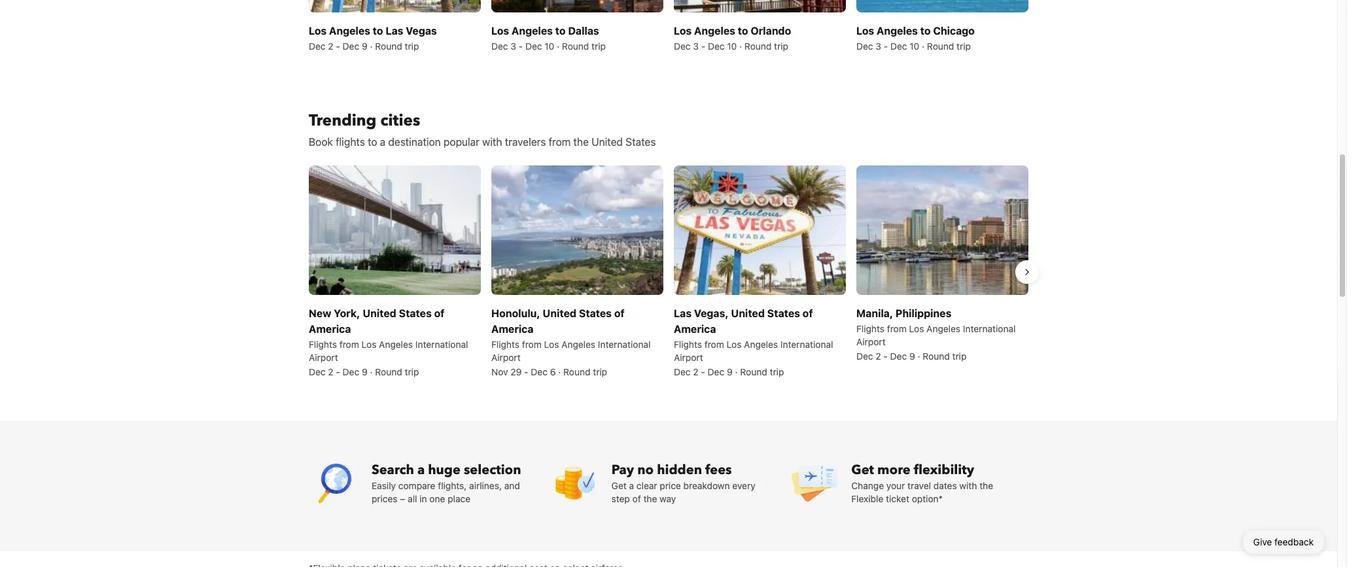 Task type: locate. For each thing, give the bounding box(es) containing it.
america down honolulu,
[[491, 323, 534, 335]]

1 vertical spatial get
[[611, 480, 627, 491]]

of
[[434, 307, 445, 319], [614, 307, 625, 319], [803, 307, 813, 319], [632, 493, 641, 504]]

to left the orlando
[[738, 25, 748, 37]]

easily
[[372, 480, 396, 491]]

flights
[[336, 136, 365, 148]]

0 vertical spatial the
[[573, 136, 589, 148]]

0 horizontal spatial get
[[611, 480, 627, 491]]

from down the york,
[[339, 339, 359, 350]]

trip inside los angeles to chicago dec 3 - dec 10 · round trip
[[957, 41, 971, 52]]

3 inside "los angeles to dallas dec 3 - dec 10 · round trip"
[[511, 41, 516, 52]]

las left vegas,
[[674, 307, 692, 319]]

from
[[549, 136, 571, 148], [887, 323, 907, 334], [339, 339, 359, 350], [522, 339, 542, 350], [704, 339, 724, 350]]

3 for los angeles to orlando
[[693, 41, 699, 52]]

0 horizontal spatial a
[[380, 136, 386, 148]]

· inside manila, philippines flights from los angeles international airport dec 2 - dec 9 · round trip
[[918, 350, 920, 361]]

10 for chicago
[[910, 41, 919, 52]]

travelers
[[505, 136, 546, 148]]

2
[[328, 41, 333, 52], [876, 350, 881, 361], [328, 366, 333, 377], [693, 366, 698, 377]]

3 3 from the left
[[876, 41, 881, 52]]

2 horizontal spatial 10
[[910, 41, 919, 52]]

1 horizontal spatial get
[[851, 461, 874, 479]]

2 horizontal spatial 3
[[876, 41, 881, 52]]

with right dates
[[959, 480, 977, 491]]

dec inside honolulu, united states of america flights from los angeles international airport nov 29 - dec 6 · round trip
[[531, 366, 548, 377]]

airport down new
[[309, 352, 338, 363]]

1 america from the left
[[309, 323, 351, 335]]

0 horizontal spatial 10
[[545, 41, 554, 52]]

a down cities
[[380, 136, 386, 148]]

search
[[372, 461, 414, 479]]

get inside pay no hidden fees get a clear price breakdown every step of the way
[[611, 480, 627, 491]]

of inside honolulu, united states of america flights from los angeles international airport nov 29 - dec 6 · round trip
[[614, 307, 625, 319]]

airport up nov
[[491, 352, 521, 363]]

los inside honolulu, united states of america flights from los angeles international airport nov 29 - dec 6 · round trip
[[544, 339, 559, 350]]

0 horizontal spatial with
[[482, 136, 502, 148]]

place
[[448, 493, 470, 504]]

to inside "los angeles to dallas dec 3 - dec 10 · round trip"
[[555, 25, 566, 37]]

flights down new
[[309, 339, 337, 350]]

airport inside las vegas, united states of america flights from los angeles international airport dec 2 - dec 9 · round trip
[[674, 352, 703, 363]]

1 10 from the left
[[545, 41, 554, 52]]

a up the compare
[[417, 461, 425, 479]]

america inside honolulu, united states of america flights from los angeles international airport nov 29 - dec 6 · round trip
[[491, 323, 534, 335]]

los
[[309, 25, 327, 37], [491, 25, 509, 37], [674, 25, 692, 37], [856, 25, 874, 37], [909, 323, 924, 334], [362, 339, 376, 350], [544, 339, 559, 350], [727, 339, 742, 350]]

trip inside honolulu, united states of america flights from los angeles international airport nov 29 - dec 6 · round trip
[[593, 366, 607, 377]]

2 horizontal spatial the
[[980, 480, 993, 491]]

10
[[545, 41, 554, 52], [727, 41, 737, 52], [910, 41, 919, 52]]

las left vegas
[[386, 25, 403, 37]]

los inside las vegas, united states of america flights from los angeles international airport dec 2 - dec 9 · round trip
[[727, 339, 742, 350]]

round inside las vegas, united states of america flights from los angeles international airport dec 2 - dec 9 · round trip
[[740, 366, 767, 377]]

29
[[511, 366, 522, 377]]

angeles inside "los angeles to dallas dec 3 - dec 10 · round trip"
[[512, 25, 553, 37]]

flights
[[856, 323, 885, 334], [309, 339, 337, 350], [491, 339, 519, 350], [674, 339, 702, 350]]

10 inside "los angeles to dallas dec 3 - dec 10 · round trip"
[[545, 41, 554, 52]]

1 horizontal spatial a
[[417, 461, 425, 479]]

los angeles to dallas dec 3 - dec 10 · round trip
[[491, 25, 606, 52]]

angeles inside los angeles to las vegas dec 2 - dec 9 · round trip
[[329, 25, 370, 37]]

2 3 from the left
[[693, 41, 699, 52]]

breakdown
[[683, 480, 730, 491]]

10 inside los angeles to chicago dec 3 - dec 10 · round trip
[[910, 41, 919, 52]]

10 for dallas
[[545, 41, 554, 52]]

to left vegas
[[373, 25, 383, 37]]

0 vertical spatial with
[[482, 136, 502, 148]]

to inside los angeles to orlando dec 3 - dec 10 · round trip
[[738, 25, 748, 37]]

a inside trending cities book flights to a destination popular with travelers from the united states
[[380, 136, 386, 148]]

3 10 from the left
[[910, 41, 919, 52]]

6
[[550, 366, 556, 377]]

10 inside los angeles to orlando dec 3 - dec 10 · round trip
[[727, 41, 737, 52]]

1 horizontal spatial the
[[643, 493, 657, 504]]

united inside trending cities book flights to a destination popular with travelers from the united states
[[592, 136, 623, 148]]

the right travelers in the top of the page
[[573, 136, 589, 148]]

from down vegas,
[[704, 339, 724, 350]]

of inside pay no hidden fees get a clear price breakdown every step of the way
[[632, 493, 641, 504]]

trip
[[405, 41, 419, 52], [592, 41, 606, 52], [774, 41, 788, 52], [957, 41, 971, 52], [952, 350, 967, 361], [405, 366, 419, 377], [593, 366, 607, 377], [770, 366, 784, 377]]

round inside manila, philippines flights from los angeles international airport dec 2 - dec 9 · round trip
[[923, 350, 950, 361]]

flights,
[[438, 480, 467, 491]]

10 for orlando
[[727, 41, 737, 52]]

manila,
[[856, 307, 893, 319]]

-
[[336, 41, 340, 52], [519, 41, 523, 52], [701, 41, 705, 52], [884, 41, 888, 52], [883, 350, 888, 361], [336, 366, 340, 377], [524, 366, 528, 377], [701, 366, 705, 377]]

to right flights
[[368, 136, 377, 148]]

ticket
[[886, 493, 909, 504]]

- inside las vegas, united states of america flights from los angeles international airport dec 2 - dec 9 · round trip
[[701, 366, 705, 377]]

a
[[380, 136, 386, 148], [417, 461, 425, 479], [629, 480, 634, 491]]

trending cities book flights to a destination popular with travelers from the united states
[[309, 110, 656, 148]]

the right dates
[[980, 480, 993, 491]]

dallas
[[568, 25, 599, 37]]

international
[[963, 323, 1016, 334], [415, 339, 468, 350], [598, 339, 651, 350], [780, 339, 833, 350]]

america
[[309, 323, 351, 335], [491, 323, 534, 335], [674, 323, 716, 335]]

flexibility
[[914, 461, 974, 479]]

los inside los angeles to orlando dec 3 - dec 10 · round trip
[[674, 25, 692, 37]]

manila, philippines flights from los angeles international airport dec 2 - dec 9 · round trip
[[856, 307, 1016, 361]]

states inside honolulu, united states of america flights from los angeles international airport nov 29 - dec 6 · round trip
[[579, 307, 612, 319]]

new york, united states of america flights from los angeles international airport dec 2 - dec 9 · round trip
[[309, 307, 468, 377]]

9 inside los angeles to las vegas dec 2 - dec 9 · round trip
[[362, 41, 368, 52]]

america down new
[[309, 323, 351, 335]]

with
[[482, 136, 502, 148], [959, 480, 977, 491]]

from inside trending cities book flights to a destination popular with travelers from the united states
[[549, 136, 571, 148]]

0 vertical spatial a
[[380, 136, 386, 148]]

las
[[386, 25, 403, 37], [674, 307, 692, 319]]

the down clear
[[643, 493, 657, 504]]

1 3 from the left
[[511, 41, 516, 52]]

from inside las vegas, united states of america flights from los angeles international airport dec 2 - dec 9 · round trip
[[704, 339, 724, 350]]

angeles inside las vegas, united states of america flights from los angeles international airport dec 2 - dec 9 · round trip
[[744, 339, 778, 350]]

airport down manila,
[[856, 336, 886, 347]]

to inside trending cities book flights to a destination popular with travelers from the united states
[[368, 136, 377, 148]]

region
[[298, 160, 1039, 384]]

2 10 from the left
[[727, 41, 737, 52]]

dates
[[933, 480, 957, 491]]

prices
[[372, 493, 398, 504]]

· inside las vegas, united states of america flights from los angeles international airport dec 2 - dec 9 · round trip
[[735, 366, 738, 377]]

give feedback
[[1253, 536, 1314, 548]]

· inside "los angeles to dallas dec 3 - dec 10 · round trip"
[[557, 41, 559, 52]]

9 inside las vegas, united states of america flights from los angeles international airport dec 2 - dec 9 · round trip
[[727, 366, 733, 377]]

to
[[373, 25, 383, 37], [555, 25, 566, 37], [738, 25, 748, 37], [920, 25, 931, 37], [368, 136, 377, 148]]

1 vertical spatial with
[[959, 480, 977, 491]]

los inside new york, united states of america flights from los angeles international airport dec 2 - dec 9 · round trip
[[362, 339, 376, 350]]

honolulu, united states of america flights from los angeles international airport nov 29 - dec 6 · round trip
[[491, 307, 651, 377]]

2 horizontal spatial america
[[674, 323, 716, 335]]

dec
[[309, 41, 326, 52], [343, 41, 359, 52], [491, 41, 508, 52], [525, 41, 542, 52], [674, 41, 691, 52], [708, 41, 725, 52], [856, 41, 873, 52], [890, 41, 907, 52], [856, 350, 873, 361], [890, 350, 907, 361], [309, 366, 326, 377], [343, 366, 359, 377], [531, 366, 548, 377], [674, 366, 691, 377], [708, 366, 724, 377]]

fees
[[705, 461, 732, 479]]

get up "step" in the bottom left of the page
[[611, 480, 627, 491]]

2 inside new york, united states of america flights from los angeles international airport dec 2 - dec 9 · round trip
[[328, 366, 333, 377]]

1 vertical spatial las
[[674, 307, 692, 319]]

· inside los angeles to chicago dec 3 - dec 10 · round trip
[[922, 41, 925, 52]]

to left chicago
[[920, 25, 931, 37]]

the inside get more flexibility change your travel dates with the flexible ticket option*
[[980, 480, 993, 491]]

to inside los angeles to chicago dec 3 - dec 10 · round trip
[[920, 25, 931, 37]]

the
[[573, 136, 589, 148], [980, 480, 993, 491], [643, 493, 657, 504]]

honolulu, united states of america image
[[491, 166, 663, 295]]

and
[[504, 480, 520, 491]]

· inside los angeles to las vegas dec 2 - dec 9 · round trip
[[370, 41, 373, 52]]

a for trending
[[380, 136, 386, 148]]

3
[[511, 41, 516, 52], [693, 41, 699, 52], [876, 41, 881, 52]]

states
[[626, 136, 656, 148], [399, 307, 432, 319], [579, 307, 612, 319], [767, 307, 800, 319]]

2 america from the left
[[491, 323, 534, 335]]

nov
[[491, 366, 508, 377]]

flights down manila,
[[856, 323, 885, 334]]

round inside los angeles to las vegas dec 2 - dec 9 · round trip
[[375, 41, 402, 52]]

airport
[[856, 336, 886, 347], [309, 352, 338, 363], [491, 352, 521, 363], [674, 352, 703, 363]]

1 vertical spatial the
[[980, 480, 993, 491]]

0 vertical spatial get
[[851, 461, 874, 479]]

manila, philippines image
[[856, 166, 1028, 295]]

new
[[309, 307, 331, 319]]

2 vertical spatial a
[[629, 480, 634, 491]]

a inside pay no hidden fees get a clear price breakdown every step of the way
[[629, 480, 634, 491]]

0 horizontal spatial the
[[573, 136, 589, 148]]

9
[[362, 41, 368, 52], [909, 350, 915, 361], [362, 366, 368, 377], [727, 366, 733, 377]]

1 vertical spatial a
[[417, 461, 425, 479]]

a inside search a huge selection easily compare flights, airlines, and prices – all in one place
[[417, 461, 425, 479]]

from down honolulu,
[[522, 339, 542, 350]]

price
[[660, 480, 681, 491]]

with inside get more flexibility change your travel dates with the flexible ticket option*
[[959, 480, 977, 491]]

trip inside los angeles to las vegas dec 2 - dec 9 · round trip
[[405, 41, 419, 52]]

0 horizontal spatial las
[[386, 25, 403, 37]]

angeles inside new york, united states of america flights from los angeles international airport dec 2 - dec 9 · round trip
[[379, 339, 413, 350]]

to inside los angeles to las vegas dec 2 - dec 9 · round trip
[[373, 25, 383, 37]]

america inside new york, united states of america flights from los angeles international airport dec 2 - dec 9 · round trip
[[309, 323, 351, 335]]

search a huge selection easily compare flights, airlines, and prices – all in one place
[[372, 461, 521, 504]]

airport inside manila, philippines flights from los angeles international airport dec 2 - dec 9 · round trip
[[856, 336, 886, 347]]

los inside "los angeles to dallas dec 3 - dec 10 · round trip"
[[491, 25, 509, 37]]

compare
[[398, 480, 435, 491]]

with right popular on the left top of the page
[[482, 136, 502, 148]]

0 horizontal spatial 3
[[511, 41, 516, 52]]

get up change
[[851, 461, 874, 479]]

3 inside los angeles to orlando dec 3 - dec 10 · round trip
[[693, 41, 699, 52]]

from down manila,
[[887, 323, 907, 334]]

1 horizontal spatial las
[[674, 307, 692, 319]]

america inside las vegas, united states of america flights from los angeles international airport dec 2 - dec 9 · round trip
[[674, 323, 716, 335]]

1 horizontal spatial america
[[491, 323, 534, 335]]

clear
[[636, 480, 657, 491]]

airport inside honolulu, united states of america flights from los angeles international airport nov 29 - dec 6 · round trip
[[491, 352, 521, 363]]

option*
[[912, 493, 943, 504]]

·
[[370, 41, 373, 52], [557, 41, 559, 52], [739, 41, 742, 52], [922, 41, 925, 52], [918, 350, 920, 361], [370, 366, 373, 377], [558, 366, 561, 377], [735, 366, 738, 377]]

united
[[592, 136, 623, 148], [363, 307, 396, 319], [543, 307, 576, 319], [731, 307, 765, 319]]

flights down vegas,
[[674, 339, 702, 350]]

america down vegas,
[[674, 323, 716, 335]]

a left clear
[[629, 480, 634, 491]]

pay no hidden fees get a clear price breakdown every step of the way
[[611, 461, 755, 504]]

0 vertical spatial las
[[386, 25, 403, 37]]

1 horizontal spatial 3
[[693, 41, 699, 52]]

give
[[1253, 536, 1272, 548]]

huge
[[428, 461, 461, 479]]

from right travelers in the top of the page
[[549, 136, 571, 148]]

round
[[375, 41, 402, 52], [562, 41, 589, 52], [744, 41, 772, 52], [927, 41, 954, 52], [923, 350, 950, 361], [375, 366, 402, 377], [563, 366, 590, 377], [740, 366, 767, 377]]

2 horizontal spatial a
[[629, 480, 634, 491]]

orlando
[[751, 25, 791, 37]]

one
[[429, 493, 445, 504]]

step
[[611, 493, 630, 504]]

1 horizontal spatial 10
[[727, 41, 737, 52]]

states inside trending cities book flights to a destination popular with travelers from the united states
[[626, 136, 656, 148]]

states inside las vegas, united states of america flights from los angeles international airport dec 2 - dec 9 · round trip
[[767, 307, 800, 319]]

from inside manila, philippines flights from los angeles international airport dec 2 - dec 9 · round trip
[[887, 323, 907, 334]]

to left dallas at left top
[[555, 25, 566, 37]]

· inside new york, united states of america flights from los angeles international airport dec 2 - dec 9 · round trip
[[370, 366, 373, 377]]

get
[[851, 461, 874, 479], [611, 480, 627, 491]]

to for las
[[373, 25, 383, 37]]

1 horizontal spatial with
[[959, 480, 977, 491]]

0 horizontal spatial america
[[309, 323, 351, 335]]

3 america from the left
[[674, 323, 716, 335]]

flights up nov
[[491, 339, 519, 350]]

2 vertical spatial the
[[643, 493, 657, 504]]

airport down vegas,
[[674, 352, 703, 363]]

angeles
[[329, 25, 370, 37], [512, 25, 553, 37], [694, 25, 735, 37], [877, 25, 918, 37], [927, 323, 961, 334], [379, 339, 413, 350], [561, 339, 595, 350], [744, 339, 778, 350]]



Task type: vqa. For each thing, say whether or not it's contained in the screenshot.


Task type: describe. For each thing, give the bounding box(es) containing it.
more
[[877, 461, 910, 479]]

from inside honolulu, united states of america flights from los angeles international airport nov 29 - dec 6 · round trip
[[522, 339, 542, 350]]

2 inside las vegas, united states of america flights from los angeles international airport dec 2 - dec 9 · round trip
[[693, 366, 698, 377]]

destination
[[388, 136, 441, 148]]

book
[[309, 136, 333, 148]]

international inside new york, united states of america flights from los angeles international airport dec 2 - dec 9 · round trip
[[415, 339, 468, 350]]

with inside trending cities book flights to a destination popular with travelers from the united states
[[482, 136, 502, 148]]

trip inside manila, philippines flights from los angeles international airport dec 2 - dec 9 · round trip
[[952, 350, 967, 361]]

your
[[886, 480, 905, 491]]

· inside los angeles to orlando dec 3 - dec 10 · round trip
[[739, 41, 742, 52]]

- inside new york, united states of america flights from los angeles international airport dec 2 - dec 9 · round trip
[[336, 366, 340, 377]]

round inside "los angeles to dallas dec 3 - dec 10 · round trip"
[[562, 41, 589, 52]]

round inside los angeles to orlando dec 3 - dec 10 · round trip
[[744, 41, 772, 52]]

york,
[[334, 307, 360, 319]]

–
[[400, 493, 405, 504]]

angeles inside honolulu, united states of america flights from los angeles international airport nov 29 - dec 6 · round trip
[[561, 339, 595, 350]]

las inside las vegas, united states of america flights from los angeles international airport dec 2 - dec 9 · round trip
[[674, 307, 692, 319]]

of inside las vegas, united states of america flights from los angeles international airport dec 2 - dec 9 · round trip
[[803, 307, 813, 319]]

· inside honolulu, united states of america flights from los angeles international airport nov 29 - dec 6 · round trip
[[558, 366, 561, 377]]

every
[[732, 480, 755, 491]]

travel
[[908, 480, 931, 491]]

get more flexibility change your travel dates with the flexible ticket option*
[[851, 461, 993, 504]]

9 inside new york, united states of america flights from los angeles international airport dec 2 - dec 9 · round trip
[[362, 366, 368, 377]]

flights inside new york, united states of america flights from los angeles international airport dec 2 - dec 9 · round trip
[[309, 339, 337, 350]]

3 for los angeles to dallas
[[511, 41, 516, 52]]

a for pay
[[629, 480, 634, 491]]

the inside pay no hidden fees get a clear price breakdown every step of the way
[[643, 493, 657, 504]]

to for dallas
[[555, 25, 566, 37]]

america for las
[[674, 323, 716, 335]]

los angeles to chicago dec 3 - dec 10 · round trip
[[856, 25, 975, 52]]

pay
[[611, 461, 634, 479]]

los inside los angeles to las vegas dec 2 - dec 9 · round trip
[[309, 25, 327, 37]]

america for new
[[309, 323, 351, 335]]

to for orlando
[[738, 25, 748, 37]]

cities
[[380, 110, 420, 132]]

in
[[420, 493, 427, 504]]

vegas
[[406, 25, 437, 37]]

united inside new york, united states of america flights from los angeles international airport dec 2 - dec 9 · round trip
[[363, 307, 396, 319]]

all
[[408, 493, 417, 504]]

international inside las vegas, united states of america flights from los angeles international airport dec 2 - dec 9 · round trip
[[780, 339, 833, 350]]

honolulu,
[[491, 307, 540, 319]]

round inside new york, united states of america flights from los angeles international airport dec 2 - dec 9 · round trip
[[375, 366, 402, 377]]

las inside los angeles to las vegas dec 2 - dec 9 · round trip
[[386, 25, 403, 37]]

change
[[851, 480, 884, 491]]

las vegas, united states of america flights from los angeles international airport dec 2 - dec 9 · round trip
[[674, 307, 833, 377]]

international inside manila, philippines flights from los angeles international airport dec 2 - dec 9 · round trip
[[963, 323, 1016, 334]]

9 inside manila, philippines flights from los angeles international airport dec 2 - dec 9 · round trip
[[909, 350, 915, 361]]

los inside manila, philippines flights from los angeles international airport dec 2 - dec 9 · round trip
[[909, 323, 924, 334]]

2 inside los angeles to las vegas dec 2 - dec 9 · round trip
[[328, 41, 333, 52]]

airlines,
[[469, 480, 502, 491]]

to for chicago
[[920, 25, 931, 37]]

2 inside manila, philippines flights from los angeles international airport dec 2 - dec 9 · round trip
[[876, 350, 881, 361]]

trip inside new york, united states of america flights from los angeles international airport dec 2 - dec 9 · round trip
[[405, 366, 419, 377]]

chicago
[[933, 25, 975, 37]]

round inside honolulu, united states of america flights from los angeles international airport nov 29 - dec 6 · round trip
[[563, 366, 590, 377]]

feedback
[[1275, 536, 1314, 548]]

angeles inside los angeles to orlando dec 3 - dec 10 · round trip
[[694, 25, 735, 37]]

round inside los angeles to chicago dec 3 - dec 10 · round trip
[[927, 41, 954, 52]]

- inside los angeles to orlando dec 3 - dec 10 · round trip
[[701, 41, 705, 52]]

no
[[637, 461, 654, 479]]

- inside los angeles to las vegas dec 2 - dec 9 · round trip
[[336, 41, 340, 52]]

- inside manila, philippines flights from los angeles international airport dec 2 - dec 9 · round trip
[[883, 350, 888, 361]]

new york, united states of america image
[[309, 166, 481, 295]]

selection
[[464, 461, 521, 479]]

las vegas, united states of america image
[[674, 166, 846, 295]]

angeles inside manila, philippines flights from los angeles international airport dec 2 - dec 9 · round trip
[[927, 323, 961, 334]]

international inside honolulu, united states of america flights from los angeles international airport nov 29 - dec 6 · round trip
[[598, 339, 651, 350]]

trip inside "los angeles to dallas dec 3 - dec 10 · round trip"
[[592, 41, 606, 52]]

los angeles to orlando dec 3 - dec 10 · round trip
[[674, 25, 791, 52]]

from inside new york, united states of america flights from los angeles international airport dec 2 - dec 9 · round trip
[[339, 339, 359, 350]]

region containing new york, united states of america
[[298, 160, 1039, 384]]

of inside new york, united states of america flights from los angeles international airport dec 2 - dec 9 · round trip
[[434, 307, 445, 319]]

trip inside los angeles to orlando dec 3 - dec 10 · round trip
[[774, 41, 788, 52]]

los angeles to las vegas dec 2 - dec 9 · round trip
[[309, 25, 437, 52]]

- inside los angeles to chicago dec 3 - dec 10 · round trip
[[884, 41, 888, 52]]

philippines
[[896, 307, 951, 319]]

flights inside honolulu, united states of america flights from los angeles international airport nov 29 - dec 6 · round trip
[[491, 339, 519, 350]]

give feedback button
[[1243, 531, 1324, 554]]

hidden
[[657, 461, 702, 479]]

states inside new york, united states of america flights from los angeles international airport dec 2 - dec 9 · round trip
[[399, 307, 432, 319]]

the inside trending cities book flights to a destination popular with travelers from the united states
[[573, 136, 589, 148]]

trip inside las vegas, united states of america flights from los angeles international airport dec 2 - dec 9 · round trip
[[770, 366, 784, 377]]

- inside honolulu, united states of america flights from los angeles international airport nov 29 - dec 6 · round trip
[[524, 366, 528, 377]]

flexible
[[851, 493, 883, 504]]

- inside "los angeles to dallas dec 3 - dec 10 · round trip"
[[519, 41, 523, 52]]

united inside las vegas, united states of america flights from los angeles international airport dec 2 - dec 9 · round trip
[[731, 307, 765, 319]]

get inside get more flexibility change your travel dates with the flexible ticket option*
[[851, 461, 874, 479]]

3 for los angeles to chicago
[[876, 41, 881, 52]]

way
[[660, 493, 676, 504]]

flights inside manila, philippines flights from los angeles international airport dec 2 - dec 9 · round trip
[[856, 323, 885, 334]]

trending
[[309, 110, 376, 132]]

airport inside new york, united states of america flights from los angeles international airport dec 2 - dec 9 · round trip
[[309, 352, 338, 363]]

vegas,
[[694, 307, 729, 319]]

united inside honolulu, united states of america flights from los angeles international airport nov 29 - dec 6 · round trip
[[543, 307, 576, 319]]

angeles inside los angeles to chicago dec 3 - dec 10 · round trip
[[877, 25, 918, 37]]

flights inside las vegas, united states of america flights from los angeles international airport dec 2 - dec 9 · round trip
[[674, 339, 702, 350]]

los inside los angeles to chicago dec 3 - dec 10 · round trip
[[856, 25, 874, 37]]

popular
[[444, 136, 480, 148]]



